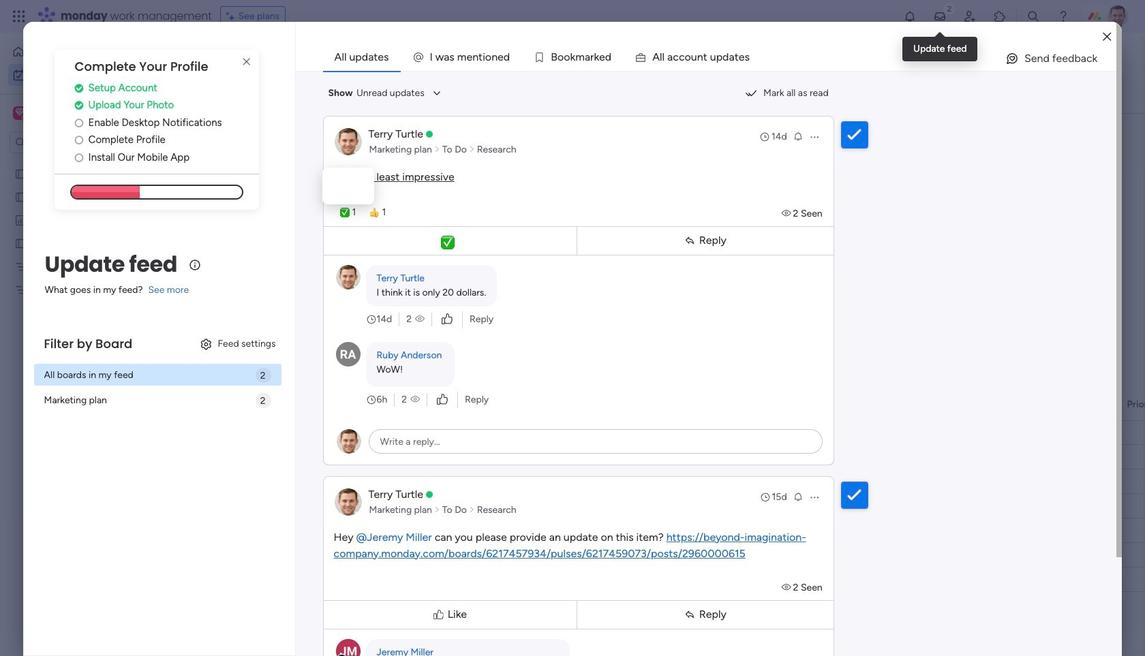 Task type: vqa. For each thing, say whether or not it's contained in the screenshot.
Copy Link image
no



Task type: describe. For each thing, give the bounding box(es) containing it.
see plans image
[[226, 9, 238, 24]]

help image
[[1057, 10, 1071, 23]]

0 vertical spatial v2 seen image
[[782, 208, 793, 219]]

1 vertical spatial option
[[8, 64, 166, 86]]

invite members image
[[964, 10, 977, 23]]

search everything image
[[1027, 10, 1041, 23]]

options image
[[809, 492, 820, 503]]

update feed image
[[934, 10, 947, 23]]

tab for tab list to the top
[[323, 44, 401, 71]]

close image
[[1104, 32, 1112, 42]]

Filter dashboard by text search field
[[264, 119, 393, 141]]

0 horizontal spatial v2 seen image
[[415, 313, 425, 326]]

reminder image
[[793, 491, 804, 502]]

1 check circle image from the top
[[75, 83, 84, 93]]

select product image
[[12, 10, 26, 23]]

0 vertical spatial v2 like image
[[442, 312, 453, 327]]

dapulse x slim image
[[238, 54, 255, 70]]

1 public board image from the top
[[14, 190, 27, 203]]

1 workspace image from the left
[[13, 106, 27, 121]]

Search in workspace field
[[29, 135, 114, 150]]

search image
[[376, 125, 387, 136]]



Task type: locate. For each thing, give the bounding box(es) containing it.
0 vertical spatial tab list
[[323, 44, 1117, 71]]

0 vertical spatial check circle image
[[75, 83, 84, 93]]

1 circle o image from the top
[[75, 118, 84, 128]]

0 horizontal spatial tab
[[201, 91, 250, 113]]

check circle image up circle o image
[[75, 100, 84, 111]]

v2 seen image
[[782, 208, 793, 219], [411, 393, 420, 407]]

terry turtle image
[[1107, 5, 1129, 27]]

public board image
[[14, 167, 27, 180]]

notifications image
[[904, 10, 917, 23]]

1 horizontal spatial v2 seen image
[[782, 208, 793, 219]]

public board image down public board image
[[14, 190, 27, 203]]

1 horizontal spatial v2 seen image
[[782, 582, 793, 594]]

circle o image
[[75, 135, 84, 145]]

1 vertical spatial v2 seen image
[[411, 393, 420, 407]]

2 circle o image from the top
[[75, 153, 84, 163]]

slider arrow image
[[434, 504, 440, 517]]

0 horizontal spatial v2 seen image
[[411, 393, 420, 407]]

public board image down public dashboard image
[[14, 237, 27, 250]]

column header
[[826, 393, 908, 417]]

v2 seen image
[[415, 313, 425, 326], [782, 582, 793, 594]]

circle o image up circle o image
[[75, 118, 84, 128]]

tab list
[[323, 44, 1117, 71], [201, 91, 250, 113]]

2 workspace image from the left
[[15, 106, 24, 121]]

public board image
[[14, 190, 27, 203], [14, 237, 27, 250]]

check circle image
[[75, 83, 84, 93], [75, 100, 84, 111]]

1 vertical spatial circle o image
[[75, 153, 84, 163]]

2 image
[[944, 1, 956, 16]]

circle o image down search in workspace field
[[75, 153, 84, 163]]

0 vertical spatial v2 seen image
[[415, 313, 425, 326]]

1 horizontal spatial tab list
[[323, 44, 1117, 71]]

1 vertical spatial tab
[[201, 91, 250, 113]]

0 vertical spatial circle o image
[[75, 118, 84, 128]]

1 horizontal spatial tab
[[323, 44, 401, 71]]

0 horizontal spatial tab list
[[201, 91, 250, 113]]

v2 like image
[[442, 312, 453, 327], [437, 392, 448, 407]]

workspace image
[[13, 106, 27, 121], [15, 106, 24, 121]]

0 vertical spatial public board image
[[14, 190, 27, 203]]

option
[[8, 41, 166, 63], [8, 64, 166, 86], [0, 161, 174, 164]]

None search field
[[264, 119, 393, 141]]

2 check circle image from the top
[[75, 100, 84, 111]]

tab
[[323, 44, 401, 71], [201, 91, 250, 113]]

1 vertical spatial public board image
[[14, 237, 27, 250]]

0 vertical spatial option
[[8, 41, 166, 63]]

1 vertical spatial v2 seen image
[[782, 582, 793, 594]]

1 vertical spatial v2 like image
[[437, 392, 448, 407]]

dialog
[[322, 167, 374, 204]]

circle o image
[[75, 118, 84, 128], [75, 153, 84, 163]]

1 vertical spatial tab list
[[201, 91, 250, 113]]

list box
[[0, 159, 174, 485]]

1 vertical spatial check circle image
[[75, 100, 84, 111]]

give feedback image
[[1006, 52, 1019, 65]]

tab for tab list to the bottom
[[201, 91, 250, 113]]

monday marketplace image
[[994, 10, 1007, 23]]

slider arrow image
[[434, 143, 440, 157], [469, 143, 475, 157], [469, 504, 475, 517]]

public dashboard image
[[14, 213, 27, 226]]

2 public board image from the top
[[14, 237, 27, 250]]

2 vertical spatial option
[[0, 161, 174, 164]]

workspace selection element
[[13, 105, 114, 123]]

check circle image up workspace selection element
[[75, 83, 84, 93]]

0 vertical spatial tab
[[323, 44, 401, 71]]



